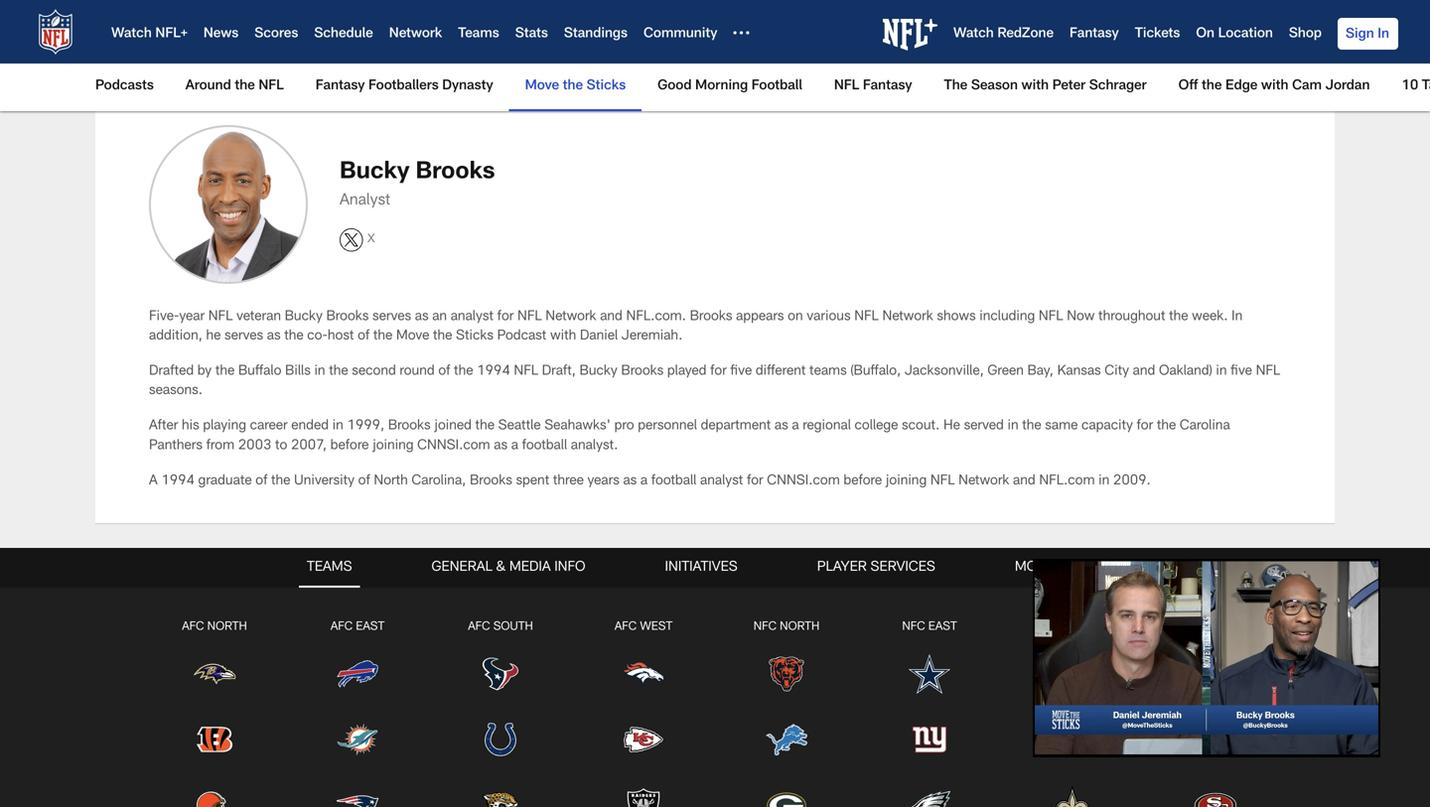 Task type: vqa. For each thing, say whether or not it's contained in the screenshot.
college
yes



Task type: locate. For each thing, give the bounding box(es) containing it.
1 horizontal spatial football
[[651, 475, 697, 489]]

move the sticks link
[[517, 64, 634, 109]]

1 vertical spatial serves
[[224, 330, 263, 344]]

south
[[493, 622, 533, 634], [1066, 622, 1106, 634]]

joining inside after his playing career ended in 1999, brooks joined the seattle seahawks' pro personnel department as a regional college scout. he served in the same capacity for the carolina panthers from 2003 to 2007, before joining cnnsi.com as a football analyst.
[[372, 439, 414, 453]]

bucky inside the drafted by the buffalo bills in the second round of the 1994 nfl draft, bucky brooks played for five different teams (buffalo, jacksonville, green bay, kansas city and oakland) in five nfl seasons.
[[580, 365, 618, 379]]

as down veteran
[[267, 330, 281, 344]]

football inside prior to working in the nfl, jeremiah was a production assistant for espn's sunday night football telecasts. jeremiah graduated from appalachian state in 2000, where he was the starting quarterback for three seasons. he currently resides in murrieta, ca with his wife and four children.
[[701, 0, 749, 14]]

1 horizontal spatial three
[[553, 475, 584, 489]]

new york giants image
[[908, 718, 951, 762]]

1 vertical spatial bucky
[[285, 310, 323, 324]]

seasons. down "drafted"
[[149, 384, 203, 398]]

1 watch from the left
[[111, 28, 152, 41]]

for down department at bottom
[[747, 475, 763, 489]]

move inside the five-year nfl veteran bucky brooks serves as an analyst for nfl network and nfl.com. brooks appears on various nfl network shows including nfl now throughout the week. in addition, he serves as the co-host of the move the sticks podcast with daniel jeremiah.
[[396, 330, 429, 344]]

2 horizontal spatial bucky
[[580, 365, 618, 379]]

2 five from the left
[[1231, 365, 1252, 379]]

jeremiah right telecasts.
[[815, 0, 872, 14]]

analyst
[[340, 193, 390, 209]]

on location
[[1196, 28, 1273, 41]]

3 nfc from the left
[[1040, 622, 1063, 634]]

2 south from the left
[[1066, 622, 1106, 634]]

football
[[701, 0, 749, 14], [752, 79, 802, 93]]

five-
[[149, 310, 179, 324]]

0 horizontal spatial analyst
[[451, 310, 494, 324]]

new england patriots image
[[336, 784, 379, 807]]

now
[[1067, 310, 1095, 324]]

shop
[[1289, 28, 1322, 41]]

0 horizontal spatial move
[[396, 330, 429, 344]]

2 was from the left
[[1201, 0, 1225, 14]]

watch redzone
[[953, 28, 1054, 41]]

afc
[[182, 622, 204, 634], [331, 622, 353, 634], [468, 622, 490, 634], [615, 622, 637, 634]]

3 afc from the left
[[468, 622, 490, 634]]

1 horizontal spatial 1994
[[477, 365, 510, 379]]

football
[[522, 439, 567, 453], [651, 475, 697, 489]]

joining down 1999,
[[372, 439, 414, 453]]

0 vertical spatial football
[[522, 439, 567, 453]]

joining down scout.
[[886, 475, 927, 489]]

sticks inside the five-year nfl veteran bucky brooks serves as an analyst for nfl network and nfl.com. brooks appears on various nfl network shows including nfl now throughout the week. in addition, he serves as the co-host of the move the sticks podcast with daniel jeremiah.
[[456, 330, 494, 344]]

he right where
[[1183, 0, 1198, 14]]

0 vertical spatial serves
[[372, 310, 411, 324]]

2 horizontal spatial north
[[780, 622, 820, 634]]

dots image
[[733, 25, 749, 41]]

to inside after his playing career ended in 1999, brooks joined the seattle seahawks' pro personnel department as a regional college scout. he served in the same capacity for the carolina panthers from 2003 to 2007, before joining cnnsi.com as a football analyst.
[[275, 439, 287, 453]]

watch for watch nfl+
[[111, 28, 152, 41]]

0 vertical spatial sticks
[[587, 79, 626, 93]]

1 vertical spatial his
[[182, 420, 199, 434]]

edge
[[1226, 79, 1258, 93]]

1 vertical spatial he
[[943, 420, 960, 434]]

for down nfl,
[[275, 20, 291, 34]]

0 horizontal spatial south
[[493, 622, 533, 634]]

of right round
[[438, 365, 450, 379]]

news link
[[203, 28, 239, 41]]

0 vertical spatial from
[[940, 0, 969, 14]]

nfc for nfc south
[[1040, 622, 1063, 634]]

0 horizontal spatial serves
[[224, 330, 263, 344]]

with right ca
[[606, 20, 632, 34]]

north up baltimore ravens "image"
[[207, 622, 247, 634]]

football down seattle
[[522, 439, 567, 453]]

from
[[940, 0, 969, 14], [206, 439, 235, 453]]

houston texans image
[[479, 652, 522, 696]]

fantasy footballers dynasty
[[316, 79, 493, 93]]

navigation
[[0, 588, 1430, 807]]

indianapolis colts image
[[479, 718, 522, 762]]

nfc south
[[1040, 622, 1106, 634]]

2 east from the left
[[928, 622, 957, 634]]

the right off
[[1202, 79, 1222, 93]]

0 vertical spatial to
[[181, 0, 194, 14]]

before down college
[[844, 475, 882, 489]]

jeremiah up schedule
[[319, 0, 376, 14]]

2 horizontal spatial fantasy
[[1070, 28, 1119, 41]]

2 west from the left
[[1212, 622, 1245, 634]]

1 horizontal spatial analyst
[[700, 475, 743, 489]]

more nfl sites button
[[1007, 548, 1131, 588]]

afc south
[[468, 622, 533, 634]]

0 horizontal spatial bucky
[[285, 310, 323, 324]]

was up 'on'
[[1201, 0, 1225, 14]]

as down seattle
[[494, 439, 508, 453]]

1 horizontal spatial his
[[636, 20, 653, 34]]

1 horizontal spatial south
[[1066, 622, 1106, 634]]

watch nfl+ link
[[111, 28, 188, 41]]

1 jeremiah from the left
[[319, 0, 376, 14]]

standings
[[564, 28, 628, 41]]

0 horizontal spatial north
[[207, 622, 247, 634]]

bucky up analyst
[[340, 161, 410, 185]]

twitter image
[[340, 228, 363, 252]]

east for afc east
[[356, 622, 385, 634]]

in right the bills
[[314, 365, 325, 379]]

0 horizontal spatial east
[[356, 622, 385, 634]]

0 horizontal spatial to
[[181, 0, 194, 14]]

serves
[[372, 310, 411, 324], [224, 330, 263, 344]]

west for afc west
[[640, 622, 673, 634]]

1 vertical spatial football
[[752, 79, 802, 93]]

1 horizontal spatial football
[[752, 79, 802, 93]]

nfc up atlanta falcons icon
[[1040, 622, 1063, 634]]

2007,
[[291, 439, 327, 453]]

a
[[407, 0, 415, 14], [792, 420, 799, 434], [511, 439, 518, 453], [640, 475, 648, 489]]

1 horizontal spatial to
[[275, 439, 287, 453]]

teams inside button
[[307, 561, 352, 575]]

assistant
[[487, 0, 541, 14]]

fantasy footballers dynasty link
[[308, 64, 501, 109]]

for inside after his playing career ended in 1999, brooks joined the seattle seahawks' pro personnel department as a regional college scout. he served in the same capacity for the carolina panthers from 2003 to 2007, before joining cnnsi.com as a football analyst.
[[1137, 420, 1153, 434]]

0 vertical spatial in
[[1378, 28, 1389, 42]]

teams for teams button
[[307, 561, 352, 575]]

brooks inside the drafted by the buffalo bills in the second round of the 1994 nfl draft, bucky brooks played for five different teams (buffalo, jacksonville, green bay, kansas city and oakland) in five nfl seasons.
[[621, 365, 664, 379]]

footer
[[0, 548, 1430, 807]]

0 horizontal spatial jeremiah
[[319, 0, 376, 14]]

teams
[[458, 28, 499, 41], [307, 561, 352, 575]]

scores
[[255, 28, 298, 41]]

for up podcast at the left of page
[[497, 310, 514, 324]]

in inside sign in button
[[1378, 28, 1389, 42]]

1994 inside the drafted by the buffalo bills in the second round of the 1994 nfl draft, bucky brooks played for five different teams (buffalo, jacksonville, green bay, kansas city and oakland) in five nfl seasons.
[[477, 365, 510, 379]]

serves down veteran
[[224, 330, 263, 344]]

2 watch from the left
[[953, 28, 994, 41]]

1 west from the left
[[640, 622, 673, 634]]

1 vertical spatial sticks
[[456, 330, 494, 344]]

fantasy down schedule link
[[316, 79, 365, 93]]

news
[[203, 28, 239, 41]]

he inside the five-year nfl veteran bucky brooks serves as an analyst for nfl network and nfl.com. brooks appears on various nfl network shows including nfl now throughout the week. in addition, he serves as the co-host of the move the sticks podcast with daniel jeremiah.
[[206, 330, 221, 344]]

five right oakland)
[[1231, 365, 1252, 379]]

three down nfl,
[[295, 20, 326, 34]]

fantasy link
[[1070, 28, 1119, 41]]

1 nfc from the left
[[754, 622, 777, 634]]

afc up houston texans icon
[[468, 622, 490, 634]]

serves left the 'an'
[[372, 310, 411, 324]]

season
[[971, 79, 1018, 93]]

around the nfl
[[186, 79, 284, 93]]

nfc up the "dallas cowboys" icon
[[902, 622, 925, 634]]

same
[[1045, 420, 1078, 434]]

1 vertical spatial from
[[206, 439, 235, 453]]

he inside prior to working in the nfl, jeremiah was a production assistant for espn's sunday night football telecasts. jeremiah graduated from appalachian state in 2000, where he was the starting quarterback for three seasons. he currently resides in murrieta, ca with his wife and four children.
[[387, 20, 403, 34]]

community link
[[644, 28, 717, 41]]

2 afc from the left
[[331, 622, 353, 634]]

buffalo bills image
[[336, 652, 379, 696]]

0 vertical spatial he
[[387, 20, 403, 34]]

he left currently
[[387, 20, 403, 34]]

sites
[[1086, 561, 1123, 575]]

football inside after his playing career ended in 1999, brooks joined the seattle seahawks' pro personnel department as a regional college scout. he served in the same capacity for the carolina panthers from 2003 to 2007, before joining cnnsi.com as a football analyst.
[[522, 439, 567, 453]]

of down 2003
[[255, 475, 268, 489]]

south up houston texans icon
[[493, 622, 533, 634]]

nfc up chicago bears icon
[[754, 622, 777, 634]]

east up the "dallas cowboys" icon
[[928, 622, 957, 634]]

north for nfc north
[[780, 622, 820, 634]]

the
[[264, 0, 283, 14], [1229, 0, 1248, 14], [235, 79, 255, 93], [563, 79, 583, 93], [1202, 79, 1222, 93], [1169, 310, 1188, 324], [284, 330, 304, 344], [373, 330, 393, 344], [433, 330, 452, 344], [215, 365, 235, 379], [329, 365, 348, 379], [454, 365, 473, 379], [475, 420, 495, 434], [1022, 420, 1041, 434], [1157, 420, 1176, 434], [271, 475, 290, 489]]

wife
[[657, 20, 682, 34]]

before
[[330, 439, 369, 453], [844, 475, 882, 489]]

carolina
[[1180, 420, 1230, 434]]

kansas
[[1057, 365, 1101, 379]]

and right city
[[1133, 365, 1155, 379]]

in right state
[[1087, 0, 1098, 14]]

podcasts link
[[95, 64, 162, 109]]

0 vertical spatial cnnsi.com
[[417, 439, 490, 453]]

graduate
[[198, 475, 252, 489]]

1 vertical spatial three
[[553, 475, 584, 489]]

1 horizontal spatial bucky
[[340, 161, 410, 185]]

location
[[1218, 28, 1273, 41]]

0 horizontal spatial before
[[330, 439, 369, 453]]

1 afc from the left
[[182, 622, 204, 634]]

detroit lions image
[[765, 718, 808, 762]]

carolina panthers image
[[1051, 718, 1094, 762]]

as
[[415, 310, 429, 324], [267, 330, 281, 344], [775, 420, 788, 434], [494, 439, 508, 453], [623, 475, 637, 489]]

murrieta,
[[525, 20, 580, 34]]

seasons. inside the drafted by the buffalo bills in the second round of the 1994 nfl draft, bucky brooks played for five different teams (buffalo, jacksonville, green bay, kansas city and oakland) in five nfl seasons.
[[149, 384, 203, 398]]

on
[[788, 310, 803, 324]]

1 horizontal spatial in
[[1378, 28, 1389, 42]]

in right ended
[[332, 420, 343, 434]]

0 horizontal spatial west
[[640, 622, 673, 634]]

4 nfc from the left
[[1186, 622, 1209, 634]]

career
[[250, 420, 288, 434]]

1 horizontal spatial west
[[1212, 622, 1245, 634]]

1 horizontal spatial he
[[943, 420, 960, 434]]

afc up buffalo bills image
[[331, 622, 353, 634]]

move down stats link
[[525, 79, 559, 93]]

0 horizontal spatial his
[[182, 420, 199, 434]]

0 vertical spatial he
[[1183, 0, 1198, 14]]

south up atlanta falcons icon
[[1066, 622, 1106, 634]]

west up arizona cardinals icon
[[1212, 622, 1245, 634]]

0 horizontal spatial watch
[[111, 28, 152, 41]]

1 vertical spatial to
[[275, 439, 287, 453]]

to inside prior to working in the nfl, jeremiah was a production assistant for espn's sunday night football telecasts. jeremiah graduated from appalachian state in 2000, where he was the starting quarterback for three seasons. he currently resides in murrieta, ca with his wife and four children.
[[181, 0, 194, 14]]

from right graduated
[[940, 0, 969, 14]]

his down the 'sunday'
[[636, 20, 653, 34]]

2 nfc from the left
[[902, 622, 925, 634]]

0 vertical spatial his
[[636, 20, 653, 34]]

1 horizontal spatial north
[[374, 475, 408, 489]]

from down playing
[[206, 439, 235, 453]]

1 vertical spatial seasons.
[[149, 384, 203, 398]]

0 horizontal spatial teams
[[307, 561, 352, 575]]

in right week.
[[1232, 310, 1243, 324]]

0 vertical spatial joining
[[372, 439, 414, 453]]

to down career
[[275, 439, 287, 453]]

0 horizontal spatial he
[[387, 20, 403, 34]]

afc up baltimore ravens "image"
[[182, 622, 204, 634]]

1 horizontal spatial five
[[1231, 365, 1252, 379]]

1 south from the left
[[493, 622, 533, 634]]

afc up denver broncos icon
[[615, 622, 637, 634]]

served
[[964, 420, 1004, 434]]

west
[[640, 622, 673, 634], [1212, 622, 1245, 634]]

teams for teams link
[[458, 28, 499, 41]]

with inside prior to working in the nfl, jeremiah was a production assistant for espn's sunday night football telecasts. jeremiah graduated from appalachian state in 2000, where he was the starting quarterback for three seasons. he currently resides in murrieta, ca with his wife and four children.
[[606, 20, 632, 34]]

1 vertical spatial cnnsi.com
[[767, 475, 840, 489]]

0 horizontal spatial from
[[206, 439, 235, 453]]

analyst right the 'an'
[[451, 310, 494, 324]]

for right capacity
[[1137, 420, 1153, 434]]

north up chicago bears icon
[[780, 622, 820, 634]]

afc for afc north
[[182, 622, 204, 634]]

brooks inside bucky brooks analyst
[[416, 161, 495, 185]]

1 horizontal spatial east
[[928, 622, 957, 634]]

1 horizontal spatial move
[[525, 79, 559, 93]]

brooks left appears
[[690, 310, 732, 324]]

network
[[389, 28, 442, 41], [546, 310, 596, 324], [882, 310, 933, 324], [959, 475, 1009, 489]]

the left co- on the left top of page
[[284, 330, 304, 344]]

move
[[525, 79, 559, 93], [396, 330, 429, 344]]

the up on location
[[1229, 0, 1248, 14]]

0 vertical spatial analyst
[[451, 310, 494, 324]]

as left the 'an'
[[415, 310, 429, 324]]

football right morning
[[752, 79, 802, 93]]

1 east from the left
[[356, 622, 385, 634]]

after his playing career ended in 1999, brooks joined the seattle seahawks' pro personnel department as a regional college scout. he served in the same capacity for the carolina panthers from 2003 to 2007, before joining cnnsi.com as a football analyst.
[[149, 420, 1230, 453]]

0 horizontal spatial seasons.
[[149, 384, 203, 398]]

jacksonville jaguars image
[[479, 784, 522, 807]]

jeremiah.
[[622, 330, 683, 344]]

the up scores link
[[264, 0, 283, 14]]

arizona cardinals image
[[1194, 652, 1237, 696]]

los angeles rams image
[[1194, 718, 1237, 762]]

and up daniel
[[600, 310, 623, 324]]

network down the production
[[389, 28, 442, 41]]

drafted
[[149, 365, 194, 379]]

1 horizontal spatial watch
[[953, 28, 994, 41]]

4 afc from the left
[[615, 622, 637, 634]]

bucky up co- on the left top of page
[[285, 310, 323, 324]]

in right sign on the top of page
[[1378, 28, 1389, 42]]

second
[[352, 365, 396, 379]]

teams
[[809, 365, 847, 379]]

tickets
[[1135, 28, 1180, 41]]

five-year nfl veteran bucky brooks serves as an analyst for nfl network and nfl.com. brooks appears on various nfl network shows including nfl now throughout the week. in addition, he serves as the co-host of the move the sticks podcast with daniel jeremiah.
[[149, 310, 1243, 344]]

south for nfc south
[[1066, 622, 1106, 634]]

round
[[400, 365, 435, 379]]

for right played
[[710, 365, 727, 379]]

1 vertical spatial teams
[[307, 561, 352, 575]]

east up buffalo bills image
[[356, 622, 385, 634]]

0 horizontal spatial cnnsi.com
[[417, 439, 490, 453]]

appears
[[736, 310, 784, 324]]

college
[[855, 420, 898, 434]]

0 horizontal spatial joining
[[372, 439, 414, 453]]

1 horizontal spatial teams
[[458, 28, 499, 41]]

brooks left joined
[[388, 420, 431, 434]]

for inside the five-year nfl veteran bucky brooks serves as an analyst for nfl network and nfl.com. brooks appears on various nfl network shows including nfl now throughout the week. in addition, he serves as the co-host of the move the sticks podcast with daniel jeremiah.
[[497, 310, 514, 324]]

x
[[367, 234, 375, 246]]

dynasty
[[442, 79, 493, 93]]

teams down the production
[[458, 28, 499, 41]]

and
[[686, 20, 709, 34], [600, 310, 623, 324], [1133, 365, 1155, 379], [1013, 475, 1036, 489]]

for
[[545, 0, 562, 14], [275, 20, 291, 34], [497, 310, 514, 324], [710, 365, 727, 379], [1137, 420, 1153, 434], [747, 475, 763, 489]]

afc for afc east
[[331, 622, 353, 634]]

cincinnati bengals image
[[193, 718, 236, 762]]

0 horizontal spatial he
[[206, 330, 221, 344]]

a right years
[[640, 475, 648, 489]]

0 vertical spatial three
[[295, 20, 326, 34]]

with up draft,
[[550, 330, 576, 344]]

1 horizontal spatial cnnsi.com
[[767, 475, 840, 489]]

city
[[1105, 365, 1129, 379]]

1 horizontal spatial seasons.
[[329, 20, 383, 34]]

green bay packers image
[[765, 784, 808, 807]]

to right prior at the top left of page
[[181, 0, 194, 14]]

0 horizontal spatial five
[[730, 365, 752, 379]]

1 vertical spatial he
[[206, 330, 221, 344]]

before down 1999,
[[330, 439, 369, 453]]

1 horizontal spatial from
[[940, 0, 969, 14]]

fantasy down 2000,
[[1070, 28, 1119, 41]]

he right scout.
[[943, 420, 960, 434]]

0 horizontal spatial sticks
[[456, 330, 494, 344]]

1 horizontal spatial he
[[1183, 0, 1198, 14]]

1 vertical spatial move
[[396, 330, 429, 344]]

nfl+ image
[[883, 19, 937, 51]]

0 vertical spatial before
[[330, 439, 369, 453]]

bucky down daniel
[[580, 365, 618, 379]]

0 vertical spatial 1994
[[477, 365, 510, 379]]

in right served
[[1008, 420, 1019, 434]]

banner
[[0, 0, 1430, 111]]

tab list
[[0, 548, 1430, 807]]

nfl,
[[287, 0, 315, 14]]

graduated
[[875, 0, 937, 14]]

1 five from the left
[[730, 365, 752, 379]]

afc for afc south
[[468, 622, 490, 634]]

1 vertical spatial joining
[[886, 475, 927, 489]]

0 vertical spatial move
[[525, 79, 559, 93]]

1 vertical spatial in
[[1232, 310, 1243, 324]]

of right host
[[358, 330, 370, 344]]

0 vertical spatial bucky
[[340, 161, 410, 185]]

in up quarterback
[[249, 0, 260, 14]]

nfl inside button
[[1058, 561, 1082, 575]]

the right "by" on the top left of page
[[215, 365, 235, 379]]

north left carolina, at the bottom
[[374, 475, 408, 489]]

1 horizontal spatial was
[[1201, 0, 1225, 14]]

0 vertical spatial teams
[[458, 28, 499, 41]]

0 horizontal spatial three
[[295, 20, 326, 34]]

nfc north
[[754, 622, 820, 634]]

west for nfc west
[[1212, 622, 1245, 634]]

the left university
[[271, 475, 290, 489]]

from inside prior to working in the nfl, jeremiah was a production assistant for espn's sunday night football telecasts. jeremiah graduated from appalachian state in 2000, where he was the starting quarterback for three seasons. he currently resides in murrieta, ca with his wife and four children.
[[940, 0, 969, 14]]

of inside the five-year nfl veteran bucky brooks serves as an analyst for nfl network and nfl.com. brooks appears on various nfl network shows including nfl now throughout the week. in addition, he serves as the co-host of the move the sticks podcast with daniel jeremiah.
[[358, 330, 370, 344]]

2 vertical spatial bucky
[[580, 365, 618, 379]]

football inside "link"
[[752, 79, 802, 93]]

0 horizontal spatial football
[[522, 439, 567, 453]]

as right years
[[623, 475, 637, 489]]

analyst down after his playing career ended in 1999, brooks joined the seattle seahawks' pro personnel department as a regional college scout. he served in the same capacity for the carolina panthers from 2003 to 2007, before joining cnnsi.com as a football analyst.
[[700, 475, 743, 489]]

years
[[587, 475, 620, 489]]

1994 right a at the bottom of page
[[161, 475, 195, 489]]

move up round
[[396, 330, 429, 344]]

nfl shield image
[[32, 8, 79, 56]]

0 vertical spatial seasons.
[[329, 20, 383, 34]]

general & media info
[[432, 561, 586, 575]]

a up network link
[[407, 0, 415, 14]]

three
[[295, 20, 326, 34], [553, 475, 584, 489]]

0 horizontal spatial football
[[701, 0, 749, 14]]

and down night
[[686, 20, 709, 34]]

nfc east
[[902, 622, 957, 634]]

watch left nfl+
[[111, 28, 152, 41]]

nfc for nfc east
[[902, 622, 925, 634]]

cnnsi.com
[[417, 439, 490, 453], [767, 475, 840, 489]]

north for afc north
[[207, 622, 247, 634]]

1 horizontal spatial joining
[[886, 475, 927, 489]]

1 horizontal spatial fantasy
[[863, 79, 912, 93]]

10
[[1402, 79, 1418, 93]]

seasons. inside prior to working in the nfl, jeremiah was a production assistant for espn's sunday night football telecasts. jeremiah graduated from appalachian state in 2000, where he was the starting quarterback for three seasons. he currently resides in murrieta, ca with his wife and four children.
[[329, 20, 383, 34]]

1 vertical spatial before
[[844, 475, 882, 489]]

the left same
[[1022, 420, 1041, 434]]

1 horizontal spatial jeremiah
[[815, 0, 872, 14]]

0 horizontal spatial 1994
[[161, 475, 195, 489]]

before inside after his playing career ended in 1999, brooks joined the seattle seahawks' pro personnel department as a regional college scout. he served in the same capacity for the carolina panthers from 2003 to 2007, before joining cnnsi.com as a football analyst.
[[330, 439, 369, 453]]

0 horizontal spatial was
[[380, 0, 404, 14]]

0 vertical spatial football
[[701, 0, 749, 14]]

1 horizontal spatial before
[[844, 475, 882, 489]]



Task type: describe. For each thing, give the bounding box(es) containing it.
department
[[701, 420, 771, 434]]

three inside prior to working in the nfl, jeremiah was a production assistant for espn's sunday night football telecasts. jeremiah graduated from appalachian state in 2000, where he was the starting quarterback for three seasons. he currently resides in murrieta, ca with his wife and four children.
[[295, 20, 326, 34]]

the left week.
[[1169, 310, 1188, 324]]

chicago bears image
[[765, 652, 808, 696]]

fantasy for fantasy footballers dynasty
[[316, 79, 365, 93]]

atlanta falcons image
[[1051, 652, 1094, 696]]

1 vertical spatial football
[[651, 475, 697, 489]]

banner containing watch nfl+
[[0, 0, 1430, 111]]

headshot picture of bucky brooks image
[[151, 127, 306, 282]]

and inside the five-year nfl veteran bucky brooks serves as an analyst for nfl network and nfl.com. brooks appears on various nfl network shows including nfl now throughout the week. in addition, he serves as the co-host of the move the sticks podcast with daniel jeremiah.
[[600, 310, 623, 324]]

brooks inside after his playing career ended in 1999, brooks joined the seattle seahawks' pro personnel department as a regional college scout. he served in the same capacity for the carolina panthers from 2003 to 2007, before joining cnnsi.com as a football analyst.
[[388, 420, 431, 434]]

pro
[[614, 420, 634, 434]]

teams button
[[299, 548, 360, 588]]

general
[[432, 561, 492, 575]]

nfc for nfc north
[[754, 622, 777, 634]]

ta
[[1422, 79, 1430, 93]]

bucky inside bucky brooks analyst
[[340, 161, 410, 185]]

different
[[756, 365, 806, 379]]

player services
[[817, 561, 935, 575]]

in down assistant
[[511, 20, 522, 34]]

week.
[[1192, 310, 1228, 324]]

player services button
[[809, 548, 943, 588]]

(buffalo,
[[850, 365, 901, 379]]

east for nfc east
[[928, 622, 957, 634]]

the down the 'an'
[[433, 330, 452, 344]]

playing
[[203, 420, 246, 434]]

tab list containing teams
[[0, 548, 1430, 807]]

nfl fantasy
[[834, 79, 912, 93]]

and inside prior to working in the nfl, jeremiah was a production assistant for espn's sunday night football telecasts. jeremiah graduated from appalachian state in 2000, where he was the starting quarterback for three seasons. he currently resides in murrieta, ca with his wife and four children.
[[686, 20, 709, 34]]

resides
[[464, 20, 507, 34]]

the left the second
[[329, 365, 348, 379]]

more
[[1015, 561, 1054, 575]]

prior
[[149, 0, 178, 14]]

1 vertical spatial analyst
[[700, 475, 743, 489]]

jordan
[[1325, 79, 1370, 93]]

appalachian
[[972, 0, 1047, 14]]

las vegas raiders image
[[622, 784, 665, 807]]

schedule link
[[314, 28, 373, 41]]

good morning football
[[658, 79, 802, 93]]

a inside prior to working in the nfl, jeremiah was a production assistant for espn's sunday night football telecasts. jeremiah graduated from appalachian state in 2000, where he was the starting quarterback for three seasons. he currently resides in murrieta, ca with his wife and four children.
[[407, 0, 415, 14]]

buffalo
[[238, 365, 281, 379]]

standings link
[[564, 28, 628, 41]]

philadelphia eagles image
[[908, 784, 951, 807]]

addition,
[[149, 330, 202, 344]]

kansas city chiefs image
[[622, 718, 665, 762]]

fantasy for fantasy
[[1070, 28, 1119, 41]]

production
[[418, 0, 484, 14]]

the right joined
[[475, 420, 495, 434]]

nfc west
[[1186, 622, 1245, 634]]

for up murrieta,
[[545, 0, 562, 14]]

for inside the drafted by the buffalo bills in the second round of the 1994 nfl draft, bucky brooks played for five different teams (buffalo, jacksonville, green bay, kansas city and oakland) in five nfl seasons.
[[710, 365, 727, 379]]

network left shows
[[882, 310, 933, 324]]

10 ta link
[[1394, 64, 1430, 109]]

move the sticks
[[525, 79, 626, 93]]

nfl fantasy link
[[826, 64, 920, 109]]

in right oakland)
[[1216, 365, 1227, 379]]

bills
[[285, 365, 311, 379]]

four
[[712, 20, 736, 34]]

shop link
[[1289, 28, 1322, 41]]

network down served
[[959, 475, 1009, 489]]

telecasts.
[[753, 0, 811, 14]]

page main content main content
[[0, 0, 1430, 758]]

the up the second
[[373, 330, 393, 344]]

co-
[[307, 330, 328, 344]]

in left the 2009.
[[1099, 475, 1110, 489]]

in inside the five-year nfl veteran bucky brooks serves as an analyst for nfl network and nfl.com. brooks appears on various nfl network shows including nfl now throughout the week. in addition, he serves as the co-host of the move the sticks podcast with daniel jeremiah.
[[1232, 310, 1243, 324]]

south for afc south
[[493, 622, 533, 634]]

of inside the drafted by the buffalo bills in the second round of the 1994 nfl draft, bucky brooks played for five different teams (buffalo, jacksonville, green bay, kansas city and oakland) in five nfl seasons.
[[438, 365, 450, 379]]

he inside after his playing career ended in 1999, brooks joined the seattle seahawks' pro personnel department as a regional college scout. he served in the same capacity for the carolina panthers from 2003 to 2007, before joining cnnsi.com as a football analyst.
[[943, 420, 960, 434]]

with left peter
[[1021, 79, 1049, 93]]

initiatives
[[665, 561, 738, 575]]

starting
[[149, 20, 195, 34]]

cleveland browns image
[[193, 784, 236, 807]]

2009.
[[1113, 475, 1151, 489]]

afc east
[[331, 622, 385, 634]]

his inside prior to working in the nfl, jeremiah was a production assistant for espn's sunday night football telecasts. jeremiah graduated from appalachian state in 2000, where he was the starting quarterback for three seasons. he currently resides in murrieta, ca with his wife and four children.
[[636, 20, 653, 34]]

drafted by the buffalo bills in the second round of the 1994 nfl draft, bucky brooks played for five different teams (buffalo, jacksonville, green bay, kansas city and oakland) in five nfl seasons.
[[149, 365, 1280, 398]]

initiatives button
[[657, 548, 746, 588]]

navigation containing afc north
[[0, 588, 1430, 807]]

scores link
[[255, 28, 298, 41]]

network up daniel
[[546, 310, 596, 324]]

player
[[817, 561, 867, 575]]

year
[[179, 310, 205, 324]]

cnnsi.com inside after his playing career ended in 1999, brooks joined the seattle seahawks' pro personnel department as a regional college scout. he served in the same capacity for the carolina panthers from 2003 to 2007, before joining cnnsi.com as a football analyst.
[[417, 439, 490, 453]]

jacksonville,
[[905, 365, 984, 379]]

analyst inside the five-year nfl veteran bucky brooks serves as an analyst for nfl network and nfl.com. brooks appears on various nfl network shows including nfl now throughout the week. in addition, he serves as the co-host of the move the sticks podcast with daniel jeremiah.
[[451, 310, 494, 324]]

state
[[1051, 0, 1083, 14]]

1 horizontal spatial sticks
[[587, 79, 626, 93]]

&
[[496, 561, 506, 575]]

with left the "cam"
[[1261, 79, 1289, 93]]

a
[[149, 475, 158, 489]]

veteran
[[236, 310, 281, 324]]

sign in
[[1346, 28, 1389, 42]]

schrager
[[1089, 79, 1147, 93]]

and inside the drafted by the buffalo bills in the second round of the 1994 nfl draft, bucky brooks played for five different teams (buffalo, jacksonville, green bay, kansas city and oakland) in five nfl seasons.
[[1133, 365, 1155, 379]]

2 jeremiah from the left
[[815, 0, 872, 14]]

1 was from the left
[[380, 0, 404, 14]]

around
[[186, 79, 231, 93]]

on
[[1196, 28, 1215, 41]]

the right the around
[[235, 79, 255, 93]]

as left regional
[[775, 420, 788, 434]]

a left regional
[[792, 420, 799, 434]]

off the edge with cam jordan
[[1179, 79, 1370, 93]]

miami dolphins image
[[336, 718, 379, 762]]

a down seattle
[[511, 439, 518, 453]]

brooks up host
[[326, 310, 369, 324]]

1 vertical spatial 1994
[[161, 475, 195, 489]]

from inside after his playing career ended in 1999, brooks joined the seattle seahawks' pro personnel department as a regional college scout. he served in the same capacity for the carolina panthers from 2003 to 2007, before joining cnnsi.com as a football analyst.
[[206, 439, 235, 453]]

info
[[554, 561, 586, 575]]

the left carolina
[[1157, 420, 1176, 434]]

he inside prior to working in the nfl, jeremiah was a production assistant for espn's sunday night football telecasts. jeremiah graduated from appalachian state in 2000, where he was the starting quarterback for three seasons. he currently resides in murrieta, ca with his wife and four children.
[[1183, 0, 1198, 14]]

the season with peter schrager link
[[936, 64, 1155, 109]]

various
[[807, 310, 851, 324]]

joined
[[434, 420, 472, 434]]

stats
[[515, 28, 548, 41]]

throughout
[[1098, 310, 1165, 324]]

of right university
[[358, 475, 370, 489]]

shows
[[937, 310, 976, 324]]

and left nfl.com
[[1013, 475, 1036, 489]]

his inside after his playing career ended in 1999, brooks joined the seattle seahawks' pro personnel department as a regional college scout. he served in the same capacity for the carolina panthers from 2003 to 2007, before joining cnnsi.com as a football analyst.
[[182, 420, 199, 434]]

podcast
[[497, 330, 547, 344]]

bucky inside the five-year nfl veteran bucky brooks serves as an analyst for nfl network and nfl.com. brooks appears on various nfl network shows including nfl now throughout the week. in addition, he serves as the co-host of the move the sticks podcast with daniel jeremiah.
[[285, 310, 323, 324]]

tickets link
[[1135, 28, 1180, 41]]

network link
[[389, 28, 442, 41]]

baltimore ravens image
[[193, 652, 236, 696]]

denver broncos image
[[622, 652, 665, 696]]

redzone
[[997, 28, 1054, 41]]

seasons. for in
[[329, 20, 383, 34]]

the season with peter schrager
[[944, 79, 1147, 93]]

footer containing teams
[[0, 548, 1430, 807]]

stats link
[[515, 28, 548, 41]]

new orleans saints image
[[1051, 784, 1094, 807]]

nfc for nfc west
[[1186, 622, 1209, 634]]

afc west
[[615, 622, 673, 634]]

the down standings
[[563, 79, 583, 93]]

espn's
[[565, 0, 612, 14]]

watch for watch redzone
[[953, 28, 994, 41]]

oakland)
[[1159, 365, 1212, 379]]

host
[[328, 330, 354, 344]]

dallas cowboys image
[[908, 652, 951, 696]]

brooks left 'spent'
[[470, 475, 512, 489]]

by
[[197, 365, 212, 379]]

nfl.com
[[1039, 475, 1095, 489]]

sign in button
[[1338, 18, 1398, 50]]

played
[[667, 365, 707, 379]]

university
[[294, 475, 355, 489]]

afc for afc west
[[615, 622, 637, 634]]

seasons. for buffalo
[[149, 384, 203, 398]]

san francisco 49ers image
[[1194, 784, 1237, 807]]

off the edge with cam jordan link
[[1171, 64, 1378, 109]]

north inside page main content main content
[[374, 475, 408, 489]]

with inside the five-year nfl veteran bucky brooks serves as an analyst for nfl network and nfl.com. brooks appears on various nfl network shows including nfl now throughout the week. in addition, he serves as the co-host of the move the sticks podcast with daniel jeremiah.
[[550, 330, 576, 344]]

currently
[[407, 20, 460, 34]]

good
[[658, 79, 692, 93]]

where
[[1142, 0, 1179, 14]]

an
[[432, 310, 447, 324]]

1 horizontal spatial serves
[[372, 310, 411, 324]]

1999,
[[347, 420, 385, 434]]

nfl.com.
[[626, 310, 686, 324]]

community
[[644, 28, 717, 41]]

the right round
[[454, 365, 473, 379]]



